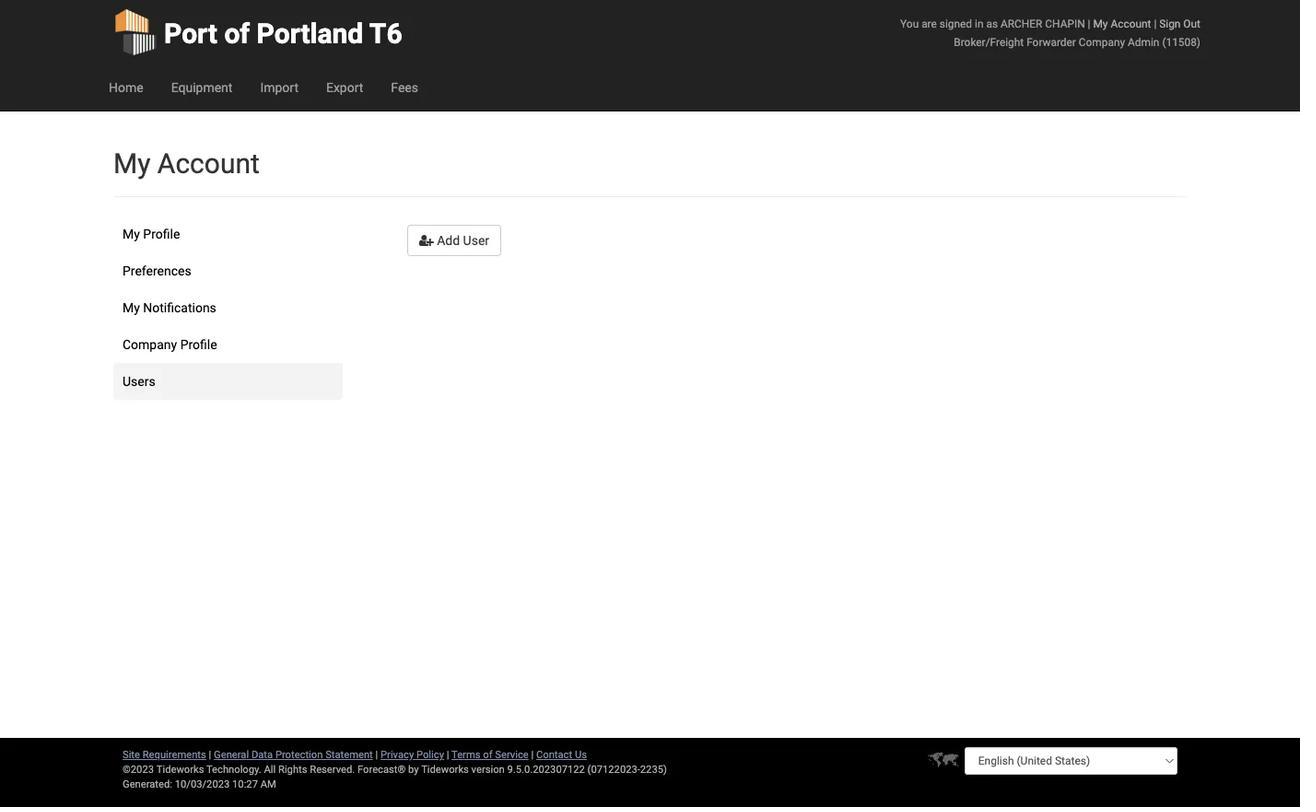 Task type: vqa. For each thing, say whether or not it's contained in the screenshot.
left 50
no



Task type: describe. For each thing, give the bounding box(es) containing it.
version
[[471, 763, 505, 775]]

policy
[[416, 749, 444, 761]]

statement
[[325, 749, 373, 761]]

port
[[164, 17, 217, 50]]

my notifications
[[123, 300, 216, 315]]

us
[[575, 749, 587, 761]]

technology.
[[206, 763, 261, 775]]

t6
[[369, 17, 402, 50]]

archer
[[1001, 17, 1042, 30]]

my inside you are signed in as archer chapin | my account | sign out broker/freight forwarder company admin (11508)
[[1093, 17, 1108, 30]]

| left general
[[209, 749, 211, 761]]

add user button
[[407, 225, 501, 256]]

privacy policy link
[[381, 749, 444, 761]]

port of portland t6
[[164, 17, 402, 50]]

(11508)
[[1162, 35, 1201, 48]]

0 horizontal spatial account
[[157, 147, 260, 180]]

in
[[975, 17, 984, 30]]

forecast®
[[357, 763, 406, 775]]

contact us link
[[536, 749, 587, 761]]

9.5.0.202307122
[[507, 763, 585, 775]]

terms
[[451, 749, 480, 761]]

contact
[[536, 749, 572, 761]]

port of portland t6 link
[[113, 0, 402, 64]]

sign
[[1159, 17, 1181, 30]]

profile for my profile
[[143, 226, 180, 241]]

general
[[214, 749, 249, 761]]

export button
[[312, 64, 377, 111]]

equipment
[[171, 80, 233, 95]]

privacy
[[381, 749, 414, 761]]

of inside site requirements | general data protection statement | privacy policy | terms of service | contact us ©2023 tideworks technology. all rights reserved. forecast® by tideworks version 9.5.0.202307122 (07122023-2235) generated: 10/03/2023 10:27 am
[[483, 749, 492, 761]]

fees
[[391, 80, 418, 95]]

my account link
[[1093, 17, 1151, 30]]

out
[[1183, 17, 1201, 30]]

home
[[109, 80, 143, 95]]

home button
[[95, 64, 157, 111]]

chapin
[[1045, 17, 1085, 30]]

signed
[[940, 17, 972, 30]]

by
[[408, 763, 419, 775]]

rights
[[278, 763, 307, 775]]

are
[[921, 17, 937, 30]]

export
[[326, 80, 363, 95]]

10:27
[[232, 778, 258, 790]]

admin
[[1128, 35, 1159, 48]]

my for my account
[[113, 147, 151, 180]]

am
[[260, 778, 276, 790]]

my profile
[[123, 226, 180, 241]]

general data protection statement link
[[214, 749, 373, 761]]



Task type: locate. For each thing, give the bounding box(es) containing it.
notifications
[[143, 300, 216, 315]]

1 horizontal spatial of
[[483, 749, 492, 761]]

all
[[264, 763, 276, 775]]

my account
[[113, 147, 260, 180]]

terms of service link
[[451, 749, 529, 761]]

profile for company profile
[[180, 337, 217, 352]]

account inside you are signed in as archer chapin | my account | sign out broker/freight forwarder company admin (11508)
[[1111, 17, 1151, 30]]

0 vertical spatial profile
[[143, 226, 180, 241]]

add user
[[434, 233, 489, 248]]

0 horizontal spatial company
[[123, 337, 177, 352]]

| up the tideworks
[[447, 749, 449, 761]]

fees button
[[377, 64, 432, 111]]

you are signed in as archer chapin | my account | sign out broker/freight forwarder company admin (11508)
[[900, 17, 1201, 48]]

protection
[[275, 749, 323, 761]]

import button
[[246, 64, 312, 111]]

service
[[495, 749, 529, 761]]

1 horizontal spatial account
[[1111, 17, 1151, 30]]

my up my profile
[[113, 147, 151, 180]]

user plus image
[[419, 234, 434, 246]]

site requirements link
[[123, 749, 206, 761]]

equipment button
[[157, 64, 246, 111]]

you
[[900, 17, 919, 30]]

company inside you are signed in as archer chapin | my account | sign out broker/freight forwarder company admin (11508)
[[1079, 35, 1125, 48]]

company
[[1079, 35, 1125, 48], [123, 337, 177, 352]]

1 vertical spatial company
[[123, 337, 177, 352]]

0 horizontal spatial of
[[224, 17, 250, 50]]

forwarder
[[1027, 35, 1076, 48]]

reserved.
[[310, 763, 355, 775]]

import
[[260, 80, 298, 95]]

(07122023-
[[587, 763, 640, 775]]

profile
[[143, 226, 180, 241], [180, 337, 217, 352]]

generated:
[[123, 778, 172, 790]]

portland
[[257, 17, 363, 50]]

sign out link
[[1159, 17, 1201, 30]]

company profile
[[123, 337, 217, 352]]

| right chapin
[[1088, 17, 1090, 30]]

my down preferences
[[123, 300, 140, 315]]

| up forecast®
[[375, 749, 378, 761]]

0 vertical spatial of
[[224, 17, 250, 50]]

©2023 tideworks
[[123, 763, 204, 775]]

1 horizontal spatial company
[[1079, 35, 1125, 48]]

2235)
[[640, 763, 667, 775]]

| left the sign
[[1154, 17, 1157, 30]]

account down equipment popup button
[[157, 147, 260, 180]]

as
[[986, 17, 998, 30]]

1 vertical spatial of
[[483, 749, 492, 761]]

my
[[1093, 17, 1108, 30], [113, 147, 151, 180], [123, 226, 140, 241], [123, 300, 140, 315]]

1 vertical spatial account
[[157, 147, 260, 180]]

profile up preferences
[[143, 226, 180, 241]]

|
[[1088, 17, 1090, 30], [1154, 17, 1157, 30], [209, 749, 211, 761], [375, 749, 378, 761], [447, 749, 449, 761], [531, 749, 534, 761]]

profile down notifications
[[180, 337, 217, 352]]

users
[[123, 374, 155, 389]]

company up users
[[123, 337, 177, 352]]

add
[[437, 233, 460, 248]]

1 vertical spatial profile
[[180, 337, 217, 352]]

broker/freight
[[954, 35, 1024, 48]]

preferences
[[123, 263, 191, 278]]

site
[[123, 749, 140, 761]]

of right port
[[224, 17, 250, 50]]

my right chapin
[[1093, 17, 1108, 30]]

of
[[224, 17, 250, 50], [483, 749, 492, 761]]

my up preferences
[[123, 226, 140, 241]]

10/03/2023
[[175, 778, 230, 790]]

company down my account link
[[1079, 35, 1125, 48]]

tideworks
[[421, 763, 469, 775]]

| up 9.5.0.202307122
[[531, 749, 534, 761]]

site requirements | general data protection statement | privacy policy | terms of service | contact us ©2023 tideworks technology. all rights reserved. forecast® by tideworks version 9.5.0.202307122 (07122023-2235) generated: 10/03/2023 10:27 am
[[123, 749, 667, 790]]

my for my notifications
[[123, 300, 140, 315]]

account
[[1111, 17, 1151, 30], [157, 147, 260, 180]]

data
[[251, 749, 273, 761]]

0 vertical spatial account
[[1111, 17, 1151, 30]]

user
[[463, 233, 489, 248]]

of up version
[[483, 749, 492, 761]]

account up admin
[[1111, 17, 1151, 30]]

requirements
[[143, 749, 206, 761]]

0 vertical spatial company
[[1079, 35, 1125, 48]]

my for my profile
[[123, 226, 140, 241]]



